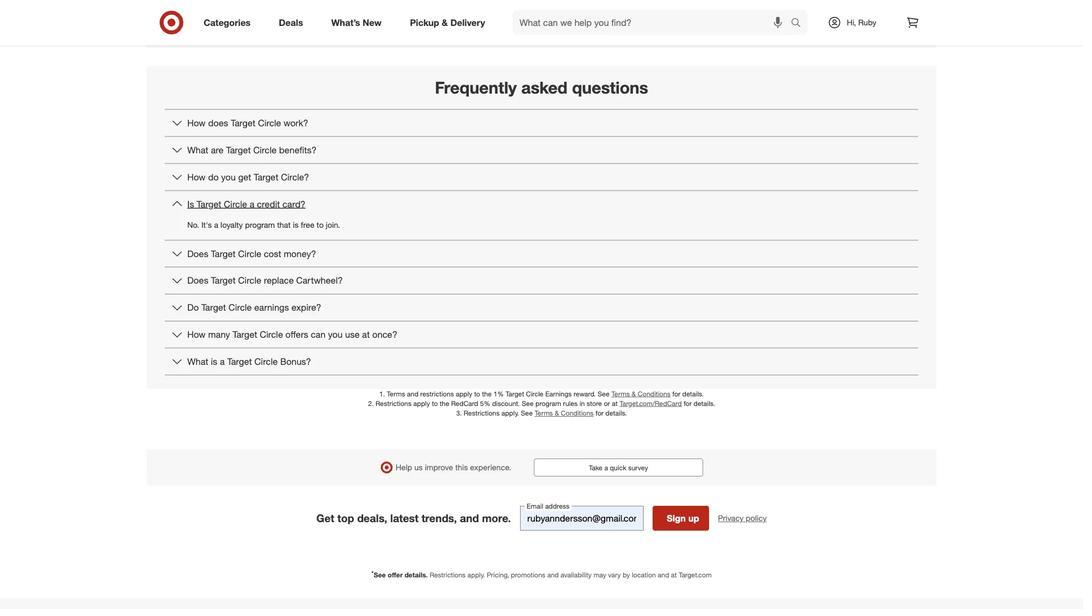 Task type: locate. For each thing, give the bounding box(es) containing it.
& down earnings
[[555, 409, 559, 418]]

conditions up target.com/redcard
[[638, 390, 671, 398]]

0 vertical spatial how
[[187, 118, 206, 129]]

for right target.com/redcard
[[684, 400, 692, 408]]

1 vertical spatial what
[[187, 356, 209, 367]]

money?
[[284, 248, 316, 259]]

what down the many
[[187, 356, 209, 367]]

what are target circle benefits? button
[[165, 137, 919, 163]]

may
[[594, 571, 607, 580]]

0 horizontal spatial for
[[596, 409, 604, 418]]

1 vertical spatial program
[[536, 400, 561, 408]]

after
[[540, 9, 558, 20]]

is target circle a credit card?
[[187, 199, 306, 210]]

1 vertical spatial you
[[328, 329, 343, 340]]

take a quick survey button
[[534, 459, 704, 477]]

0 vertical spatial program
[[245, 220, 275, 230]]

does
[[187, 248, 209, 259], [187, 275, 209, 286]]

1 vertical spatial is
[[211, 356, 218, 367]]

what left "are"
[[187, 145, 209, 156]]

cost
[[264, 248, 281, 259]]

a right take
[[605, 464, 609, 472]]

conditions down in
[[561, 409, 594, 418]]

0 vertical spatial apply.
[[502, 409, 519, 418]]

circle left cost
[[238, 248, 262, 259]]

terms right 1.
[[387, 390, 405, 398]]

help
[[396, 463, 412, 473]]

1 horizontal spatial earnings
[[440, 9, 475, 20]]

target down does target circle cost money?
[[211, 275, 236, 286]]

circle
[[258, 118, 281, 129], [253, 145, 277, 156], [224, 199, 247, 210], [238, 248, 262, 259], [238, 275, 262, 286], [229, 302, 252, 313], [260, 329, 283, 340], [255, 356, 278, 367], [526, 390, 544, 398]]

0 horizontal spatial terms & conditions link
[[535, 409, 594, 418]]

this
[[456, 463, 468, 473]]

does up do at the left
[[187, 275, 209, 286]]

1 vertical spatial at
[[612, 400, 618, 408]]

you right the do
[[221, 172, 236, 183]]

earnings
[[546, 390, 572, 398]]

1 vertical spatial &
[[632, 390, 636, 398]]

circle up the many
[[229, 302, 252, 313]]

sign
[[667, 513, 686, 524]]

what is a target circle bonus?
[[187, 356, 311, 367]]

how does target circle work?
[[187, 118, 308, 129]]

does down no.
[[187, 248, 209, 259]]

how does target circle work? button
[[165, 110, 919, 136]]

a left credit
[[250, 199, 255, 210]]

2.
[[368, 400, 374, 408]]

how left the many
[[187, 329, 206, 340]]

for
[[673, 390, 681, 398], [684, 400, 692, 408], [596, 409, 604, 418]]

apply down "restrictions"
[[414, 400, 430, 408]]

deals link
[[269, 10, 317, 35]]

0 horizontal spatial is
[[211, 356, 218, 367]]

0 vertical spatial earnings
[[440, 9, 475, 20]]

how for how do you get target circle?
[[187, 172, 206, 183]]

1 vertical spatial does
[[187, 275, 209, 286]]

0 horizontal spatial &
[[442, 17, 448, 28]]

circle left 'work?'
[[258, 118, 281, 129]]

earnings
[[440, 9, 475, 20], [254, 302, 289, 313]]

1 vertical spatial apply.
[[468, 571, 485, 580]]

1 vertical spatial how
[[187, 172, 206, 183]]

1 vertical spatial to
[[475, 390, 481, 398]]

earnings down does target circle replace cartwheel?
[[254, 302, 289, 313]]

policy
[[746, 514, 767, 524]]

get
[[317, 512, 335, 525]]

rules
[[563, 400, 578, 408]]

delivery
[[451, 17, 486, 28]]

circle left bonus?
[[255, 356, 278, 367]]

target inside "dropdown button"
[[227, 356, 252, 367]]

does target circle replace cartwheel? button
[[165, 268, 919, 294]]

2 how from the top
[[187, 172, 206, 183]]

1 horizontal spatial for
[[673, 390, 681, 398]]

terms up target.com/redcard
[[612, 390, 630, 398]]

terms
[[387, 390, 405, 398], [612, 390, 630, 398], [535, 409, 553, 418]]

what inside "dropdown button"
[[187, 356, 209, 367]]

circle up loyalty
[[224, 199, 247, 210]]

program
[[245, 220, 275, 230], [536, 400, 561, 408]]

eligible
[[593, 9, 621, 20]]

see
[[598, 390, 610, 398], [522, 400, 534, 408], [521, 409, 533, 418], [374, 571, 386, 580]]

1 does from the top
[[187, 248, 209, 259]]

1 horizontal spatial to
[[432, 400, 438, 408]]

and left "restrictions"
[[407, 390, 419, 398]]

at right use
[[362, 329, 370, 340]]

what
[[187, 145, 209, 156], [187, 356, 209, 367]]

0 horizontal spatial you
[[221, 172, 236, 183]]

circle up how do you get target circle?
[[253, 145, 277, 156]]

1 vertical spatial restrictions
[[464, 409, 500, 418]]

circle left earnings
[[526, 390, 544, 398]]

2 horizontal spatial for
[[684, 400, 692, 408]]

conditions
[[638, 390, 671, 398], [561, 409, 594, 418]]

and
[[477, 9, 492, 20], [407, 390, 419, 398], [460, 512, 479, 525], [548, 571, 559, 580], [658, 571, 670, 580]]

& up target.com/redcard
[[632, 390, 636, 398]]

& right track on the top left of page
[[442, 17, 448, 28]]

is inside 'what is a target circle bonus?' "dropdown button"
[[211, 356, 218, 367]]

to right the free
[[317, 220, 324, 230]]

1 horizontal spatial terms & conditions link
[[612, 390, 671, 398]]

2 horizontal spatial terms
[[612, 390, 630, 398]]

does target circle cost money? button
[[165, 241, 919, 267]]

you inside how do you get target circle? dropdown button
[[221, 172, 236, 183]]

0 vertical spatial what
[[187, 145, 209, 156]]

1 horizontal spatial at
[[612, 400, 618, 408]]

the down "restrictions"
[[440, 400, 450, 408]]

1 horizontal spatial program
[[536, 400, 561, 408]]

0 horizontal spatial apply.
[[468, 571, 485, 580]]

terms & conditions link
[[612, 390, 671, 398], [535, 409, 594, 418]]

target up discount.
[[506, 390, 525, 398]]

how do you get target circle? button
[[165, 164, 919, 190]]

restrictions inside * see offer details. restrictions apply. pricing, promotions and availability may vary by location and at target.com
[[430, 571, 466, 580]]

0 vertical spatial you
[[221, 172, 236, 183]]

pickup & delivery
[[410, 17, 486, 28]]

target right "are"
[[226, 145, 251, 156]]

1 horizontal spatial the
[[482, 390, 492, 398]]

track
[[416, 9, 437, 20]]

search
[[786, 18, 814, 29]]

and inside the 1. terms and restrictions apply to the 1% target circle earnings reward. see terms & conditions for details. 2. restrictions apply to the redcard 5% discount. see program rules in store or at target.com/redcard for details. 3. restrictions apply. see terms & conditions for details.
[[407, 390, 419, 398]]

is
[[187, 199, 194, 210]]

does for does target circle replace cartwheel?
[[187, 275, 209, 286]]

offers
[[286, 329, 309, 340]]

and left availability
[[548, 571, 559, 580]]

to down "restrictions"
[[432, 400, 438, 408]]

terms & conditions link for 3. restrictions apply. see
[[535, 409, 594, 418]]

terms & conditions link down rules
[[535, 409, 594, 418]]

it's
[[201, 220, 212, 230]]

1 vertical spatial for
[[684, 400, 692, 408]]

do target circle earnings expire? button
[[165, 295, 919, 321]]

the up '5%'
[[482, 390, 492, 398]]

deals
[[279, 17, 303, 28]]

get
[[238, 172, 251, 183]]

does inside dropdown button
[[187, 275, 209, 286]]

apply. inside * see offer details. restrictions apply. pricing, promotions and availability may vary by location and at target.com
[[468, 571, 485, 580]]

0 vertical spatial conditions
[[638, 390, 671, 398]]

terms & conditions link up target.com/redcard
[[612, 390, 671, 398]]

restrictions down '5%'
[[464, 409, 500, 418]]

2 what from the top
[[187, 356, 209, 367]]

apply. left pricing,
[[468, 571, 485, 580]]

target right do at the left
[[201, 302, 226, 313]]

1 what from the top
[[187, 145, 209, 156]]

how left does
[[187, 118, 206, 129]]

2 horizontal spatial to
[[475, 390, 481, 398]]

& inside pickup & delivery link
[[442, 17, 448, 28]]

target
[[231, 118, 256, 129], [226, 145, 251, 156], [254, 172, 279, 183], [197, 199, 221, 210], [211, 248, 236, 259], [211, 275, 236, 286], [201, 302, 226, 313], [233, 329, 257, 340], [227, 356, 252, 367], [506, 390, 525, 398]]

2 does from the top
[[187, 275, 209, 286]]

apply up the redcard
[[456, 390, 473, 398]]

0 horizontal spatial the
[[440, 400, 450, 408]]

at left target.com at right bottom
[[672, 571, 677, 580]]

1 vertical spatial earnings
[[254, 302, 289, 313]]

0 vertical spatial terms & conditions link
[[612, 390, 671, 398]]

does inside dropdown button
[[187, 248, 209, 259]]

improve
[[425, 463, 453, 473]]

0 vertical spatial does
[[187, 248, 209, 259]]

2 vertical spatial at
[[672, 571, 677, 580]]

to up '5%'
[[475, 390, 481, 398]]

for up target.com/redcard
[[673, 390, 681, 398]]

a right it's
[[214, 220, 218, 230]]

0 horizontal spatial conditions
[[561, 409, 594, 418]]

restrictions left pricing,
[[430, 571, 466, 580]]

sign up
[[667, 513, 700, 524]]

None text field
[[520, 506, 644, 531]]

circle down does target circle cost money?
[[238, 275, 262, 286]]

2 vertical spatial restrictions
[[430, 571, 466, 580]]

circle inside do target circle earnings expire? dropdown button
[[229, 302, 252, 313]]

you inside how many target circle offers can you use at once? dropdown button
[[328, 329, 343, 340]]

or
[[604, 400, 610, 408]]

how left the do
[[187, 172, 206, 183]]

0 vertical spatial is
[[293, 220, 299, 230]]

pickup
[[410, 17, 440, 28]]

circle inside does target circle cost money? dropdown button
[[238, 248, 262, 259]]

1 vertical spatial terms & conditions link
[[535, 409, 594, 418]]

2 horizontal spatial at
[[672, 571, 677, 580]]

what inside dropdown button
[[187, 145, 209, 156]]

apply.
[[502, 409, 519, 418], [468, 571, 485, 580]]

restrictions
[[376, 400, 412, 408], [464, 409, 500, 418], [430, 571, 466, 580]]

at inside the 1. terms and restrictions apply to the 1% target circle earnings reward. see terms & conditions for details. 2. restrictions apply to the redcard 5% discount. see program rules in store or at target.com/redcard for details. 3. restrictions apply. see terms & conditions for details.
[[612, 400, 618, 408]]

circle left offers
[[260, 329, 283, 340]]

frequently asked questions
[[435, 77, 649, 98]]

is right that
[[293, 220, 299, 230]]

0 horizontal spatial terms
[[387, 390, 405, 398]]

program down credit
[[245, 220, 275, 230]]

restrictions down 1.
[[376, 400, 412, 408]]

what for what is a target circle bonus?
[[187, 356, 209, 367]]

1 horizontal spatial apply
[[456, 390, 473, 398]]

1 horizontal spatial you
[[328, 329, 343, 340]]

a
[[250, 199, 255, 210], [214, 220, 218, 230], [220, 356, 225, 367], [605, 464, 609, 472]]

vary
[[609, 571, 621, 580]]

no.
[[187, 220, 199, 230]]

circle inside is target circle a credit card? dropdown button
[[224, 199, 247, 210]]

2 vertical spatial &
[[555, 409, 559, 418]]

1 horizontal spatial is
[[293, 220, 299, 230]]

program down earnings
[[536, 400, 561, 408]]

0 vertical spatial to
[[317, 220, 324, 230]]

2 vertical spatial how
[[187, 329, 206, 340]]

and left the more.
[[460, 512, 479, 525]]

0 horizontal spatial earnings
[[254, 302, 289, 313]]

cartwheel?
[[296, 275, 343, 286]]

and left votes
[[477, 9, 492, 20]]

quick
[[610, 464, 627, 472]]

you left use
[[328, 329, 343, 340]]

at right or
[[612, 400, 618, 408]]

1 vertical spatial apply
[[414, 400, 430, 408]]

does for does target circle cost money?
[[187, 248, 209, 259]]

work?
[[284, 118, 308, 129]]

2 vertical spatial to
[[432, 400, 438, 408]]

terms down earnings
[[535, 409, 553, 418]]

earnings right track on the top left of page
[[440, 9, 475, 20]]

1. terms and restrictions apply to the 1% target circle earnings reward. see terms & conditions for details. 2. restrictions apply to the redcard 5% discount. see program rules in store or at target.com/redcard for details. 3. restrictions apply. see terms & conditions for details.
[[368, 390, 716, 418]]

for down store
[[596, 409, 604, 418]]

1 horizontal spatial apply.
[[502, 409, 519, 418]]

target down the many
[[227, 356, 252, 367]]

how
[[187, 118, 206, 129], [187, 172, 206, 183], [187, 329, 206, 340]]

apply. down discount.
[[502, 409, 519, 418]]

us
[[415, 463, 423, 473]]

latest
[[391, 512, 419, 525]]

purchases.
[[624, 9, 668, 20]]

at inside dropdown button
[[362, 329, 370, 340]]

3 how from the top
[[187, 329, 206, 340]]

apply. inside the 1. terms and restrictions apply to the 1% target circle earnings reward. see terms & conditions for details. 2. restrictions apply to the redcard 5% discount. see program rules in store or at target.com/redcard for details. 3. restrictions apply. see terms & conditions for details.
[[502, 409, 519, 418]]

1 how from the top
[[187, 118, 206, 129]]

0 horizontal spatial at
[[362, 329, 370, 340]]

a down the many
[[220, 356, 225, 367]]

is down the many
[[211, 356, 218, 367]]

0 vertical spatial &
[[442, 17, 448, 28]]

0 vertical spatial at
[[362, 329, 370, 340]]

how for how does target circle work?
[[187, 118, 206, 129]]

circle inside does target circle replace cartwheel? dropdown button
[[238, 275, 262, 286]]

3.
[[457, 409, 462, 418]]

what are target circle benefits?
[[187, 145, 317, 156]]



Task type: vqa. For each thing, say whether or not it's contained in the screenshot.
the What for What is a Target Circle Bonus?
yes



Task type: describe. For each thing, give the bounding box(es) containing it.
0 vertical spatial the
[[482, 390, 492, 398]]

circle inside how many target circle offers can you use at once? dropdown button
[[260, 329, 283, 340]]

do target circle earnings expire?
[[187, 302, 321, 313]]

program inside the 1. terms and restrictions apply to the 1% target circle earnings reward. see terms & conditions for details. 2. restrictions apply to the redcard 5% discount. see program rules in store or at target.com/redcard for details. 3. restrictions apply. see terms & conditions for details.
[[536, 400, 561, 408]]

target inside the 1. terms and restrictions apply to the 1% target circle earnings reward. see terms & conditions for details. 2. restrictions apply to the redcard 5% discount. see program rules in store or at target.com/redcard for details. 3. restrictions apply. see terms & conditions for details.
[[506, 390, 525, 398]]

0 horizontal spatial apply
[[414, 400, 430, 408]]

target.com
[[679, 571, 712, 580]]

a inside 'what is a target circle bonus?' "dropdown button"
[[220, 356, 225, 367]]

search button
[[786, 10, 814, 37]]

a inside take a quick survey button
[[605, 464, 609, 472]]

1%
[[494, 390, 504, 398]]

experience.
[[470, 463, 512, 473]]

categories
[[204, 17, 251, 28]]

0 vertical spatial restrictions
[[376, 400, 412, 408]]

take a quick survey
[[589, 464, 649, 472]]

1 horizontal spatial conditions
[[638, 390, 671, 398]]

privacy
[[719, 514, 744, 524]]

and right location
[[658, 571, 670, 580]]

a inside is target circle a credit card? dropdown button
[[250, 199, 255, 210]]

* see offer details. restrictions apply. pricing, promotions and availability may vary by location and at target.com
[[372, 570, 712, 580]]

how do you get target circle?
[[187, 172, 309, 183]]

do
[[208, 172, 219, 183]]

once?
[[373, 329, 398, 340]]

get top deals, latest trends, and more.
[[317, 512, 511, 525]]

asked
[[522, 77, 568, 98]]

details. inside * see offer details. restrictions apply. pricing, promotions and availability may vary by location and at target.com
[[405, 571, 428, 580]]

take
[[589, 464, 603, 472]]

survey
[[629, 464, 649, 472]]

hi, ruby
[[848, 18, 877, 27]]

track earnings and votes here after making eligible purchases.
[[416, 9, 668, 20]]

circle inside 'what are target circle benefits?' dropdown button
[[253, 145, 277, 156]]

promotions
[[511, 571, 546, 580]]

is target circle a credit card? button
[[165, 191, 919, 217]]

1 horizontal spatial terms
[[535, 409, 553, 418]]

pricing,
[[487, 571, 509, 580]]

frequently
[[435, 77, 517, 98]]

up
[[689, 513, 700, 524]]

card?
[[283, 199, 306, 210]]

use
[[345, 329, 360, 340]]

1 vertical spatial conditions
[[561, 409, 594, 418]]

are
[[211, 145, 224, 156]]

credit
[[257, 199, 280, 210]]

target right is
[[197, 199, 221, 210]]

benefits?
[[279, 145, 317, 156]]

0 horizontal spatial to
[[317, 220, 324, 230]]

what's
[[332, 17, 360, 28]]

many
[[208, 329, 230, 340]]

reward.
[[574, 390, 596, 398]]

in
[[580, 400, 585, 408]]

what's new
[[332, 17, 382, 28]]

sign up button
[[653, 506, 709, 531]]

no. it's a loyalty program that is free to join.
[[187, 220, 340, 230]]

1.
[[380, 390, 385, 398]]

categories link
[[194, 10, 265, 35]]

circle inside 'what is a target circle bonus?' "dropdown button"
[[255, 356, 278, 367]]

free
[[301, 220, 315, 230]]

expire?
[[292, 302, 321, 313]]

questions
[[573, 77, 649, 98]]

target right does
[[231, 118, 256, 129]]

offer
[[388, 571, 403, 580]]

pickup & delivery link
[[401, 10, 500, 35]]

loyalty
[[221, 220, 243, 230]]

target.com/redcard
[[620, 400, 682, 408]]

location
[[632, 571, 656, 580]]

does target circle replace cartwheel?
[[187, 275, 343, 286]]

here
[[519, 9, 537, 20]]

2 horizontal spatial &
[[632, 390, 636, 398]]

votes
[[495, 9, 517, 20]]

availability
[[561, 571, 592, 580]]

target down loyalty
[[211, 248, 236, 259]]

how many target circle offers can you use at once? button
[[165, 322, 919, 348]]

*
[[372, 570, 374, 577]]

privacy policy link
[[719, 513, 767, 524]]

0 horizontal spatial program
[[245, 220, 275, 230]]

1 vertical spatial the
[[440, 400, 450, 408]]

how many target circle offers can you use at once?
[[187, 329, 398, 340]]

ruby
[[859, 18, 877, 27]]

what's new link
[[322, 10, 396, 35]]

terms & conditions link for 1. terms and restrictions apply to the 1% target circle earnings reward. see
[[612, 390, 671, 398]]

do
[[187, 302, 199, 313]]

more.
[[482, 512, 511, 525]]

circle inside how does target circle work? dropdown button
[[258, 118, 281, 129]]

deals,
[[357, 512, 388, 525]]

restrictions
[[421, 390, 454, 398]]

does target circle cost money?
[[187, 248, 316, 259]]

by
[[623, 571, 630, 580]]

what for what are target circle benefits?
[[187, 145, 209, 156]]

target right the many
[[233, 329, 257, 340]]

2 vertical spatial for
[[596, 409, 604, 418]]

see inside * see offer details. restrictions apply. pricing, promotions and availability may vary by location and at target.com
[[374, 571, 386, 580]]

0 vertical spatial apply
[[456, 390, 473, 398]]

what is a target circle bonus? button
[[165, 349, 919, 375]]

how for how many target circle offers can you use at once?
[[187, 329, 206, 340]]

can
[[311, 329, 326, 340]]

privacy policy
[[719, 514, 767, 524]]

making
[[561, 9, 590, 20]]

does
[[208, 118, 228, 129]]

redcard
[[452, 400, 479, 408]]

circle inside the 1. terms and restrictions apply to the 1% target circle earnings reward. see terms & conditions for details. 2. restrictions apply to the redcard 5% discount. see program rules in store or at target.com/redcard for details. 3. restrictions apply. see terms & conditions for details.
[[526, 390, 544, 398]]

join.
[[326, 220, 340, 230]]

help us improve this experience.
[[396, 463, 512, 473]]

0 vertical spatial for
[[673, 390, 681, 398]]

trends,
[[422, 512, 457, 525]]

at inside * see offer details. restrictions apply. pricing, promotions and availability may vary by location and at target.com
[[672, 571, 677, 580]]

1 horizontal spatial &
[[555, 409, 559, 418]]

target right get
[[254, 172, 279, 183]]

target.com/redcard link
[[620, 400, 682, 408]]

circle?
[[281, 172, 309, 183]]

What can we help you find? suggestions appear below search field
[[513, 10, 794, 35]]

discount.
[[492, 400, 520, 408]]

earnings inside dropdown button
[[254, 302, 289, 313]]



